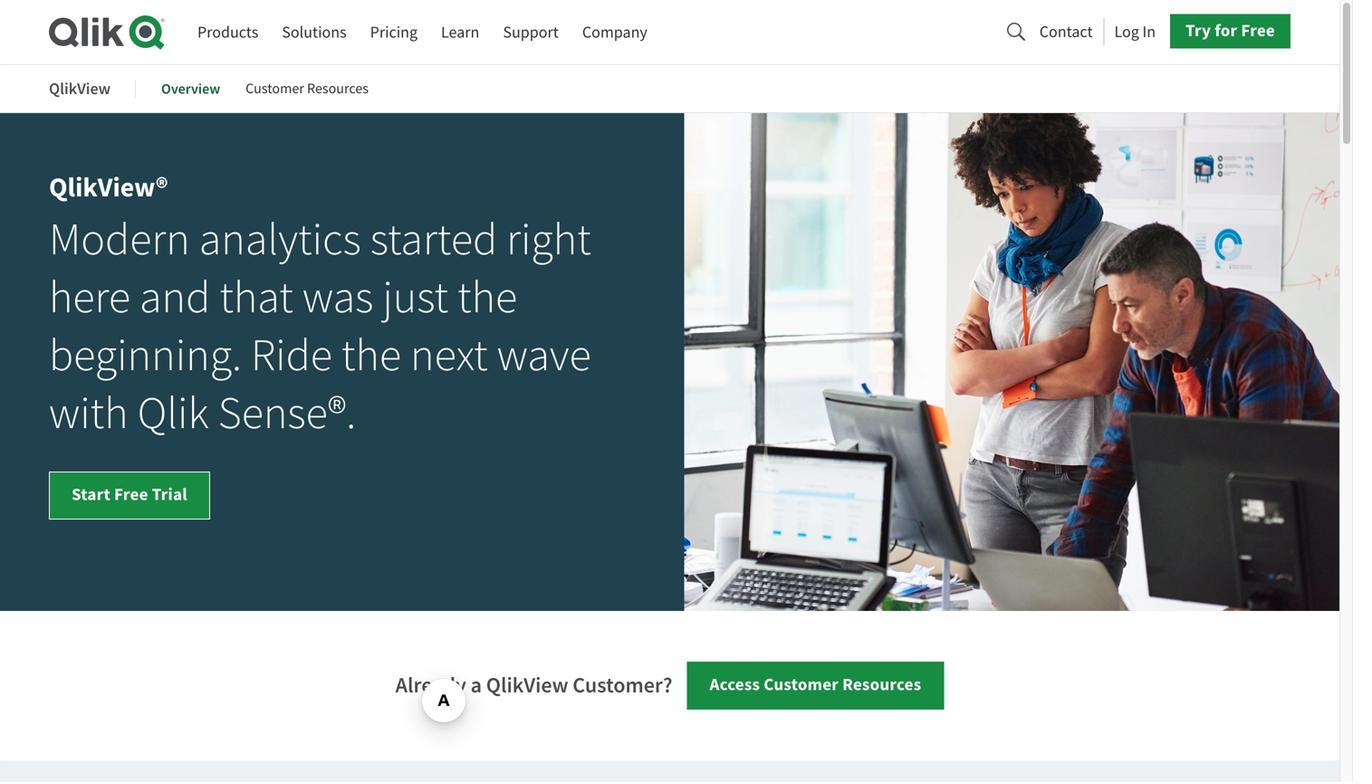 Task type: describe. For each thing, give the bounding box(es) containing it.
qlikview®
[[49, 169, 168, 206]]

customer inside "link"
[[764, 674, 839, 697]]

company link
[[582, 15, 648, 49]]

qlikview® modern analytics started right here and that was just the beginning. ride the next wave with qlik sense®.
[[49, 169, 591, 442]]

overview
[[161, 79, 220, 98]]

resources inside "link"
[[843, 674, 922, 697]]

qlik main element
[[197, 14, 1291, 49]]

was
[[302, 270, 374, 326]]

go to the home page. image
[[49, 14, 165, 50]]

just
[[383, 270, 448, 326]]

start free trial link
[[49, 472, 210, 520]]

access customer resources link
[[687, 662, 944, 710]]

log in
[[1115, 21, 1156, 42]]

analytics
[[199, 212, 361, 268]]

already a qlikview customer?
[[396, 672, 673, 700]]

qlik
[[137, 386, 209, 442]]

beginning.
[[49, 328, 242, 384]]

support link
[[503, 15, 559, 49]]

sense®.
[[218, 386, 356, 442]]

start
[[72, 483, 111, 506]]

log in link
[[1115, 16, 1156, 46]]

overview link
[[161, 67, 220, 111]]

qlikview inside menu bar
[[49, 78, 111, 100]]

pricing
[[370, 22, 418, 43]]

0 horizontal spatial free
[[114, 483, 148, 506]]

start free trial
[[72, 483, 188, 506]]

customer inside qlikview menu bar
[[246, 79, 304, 98]]

customer resources
[[246, 79, 369, 98]]

learn link
[[441, 15, 480, 49]]

solutions link
[[282, 15, 347, 49]]

for
[[1215, 19, 1238, 42]]

customer?
[[573, 672, 673, 700]]



Task type: vqa. For each thing, say whether or not it's contained in the screenshot.
Explore
no



Task type: locate. For each thing, give the bounding box(es) containing it.
ride
[[251, 328, 332, 384]]

solutions
[[282, 22, 347, 43]]

learn
[[441, 22, 480, 43]]

free left trial
[[114, 483, 148, 506]]

company
[[582, 22, 648, 43]]

with
[[49, 386, 128, 442]]

0 vertical spatial qlikview
[[49, 78, 111, 100]]

resources inside qlikview menu bar
[[307, 79, 369, 98]]

next
[[410, 328, 488, 384]]

menu bar
[[197, 15, 648, 49]]

0 vertical spatial resources
[[307, 79, 369, 98]]

products
[[197, 22, 258, 43]]

qlikview down go to the home page. image
[[49, 78, 111, 100]]

pricing link
[[370, 15, 418, 49]]

0 vertical spatial the
[[458, 270, 517, 326]]

1 vertical spatial the
[[341, 328, 401, 384]]

that
[[220, 270, 293, 326]]

modern
[[49, 212, 190, 268]]

1 horizontal spatial qlikview
[[486, 672, 568, 700]]

0 horizontal spatial customer
[[246, 79, 304, 98]]

0 vertical spatial customer
[[246, 79, 304, 98]]

qlikview
[[49, 78, 111, 100], [486, 672, 568, 700]]

1 horizontal spatial customer
[[764, 674, 839, 697]]

free inside qlik main element
[[1241, 19, 1276, 42]]

free
[[1241, 19, 1276, 42], [114, 483, 148, 506]]

the down was
[[341, 328, 401, 384]]

customer down solutions link
[[246, 79, 304, 98]]

right
[[507, 212, 591, 268]]

0 vertical spatial free
[[1241, 19, 1276, 42]]

1 horizontal spatial the
[[458, 270, 517, 326]]

menu bar containing products
[[197, 15, 648, 49]]

customer right access
[[764, 674, 839, 697]]

try
[[1186, 19, 1211, 42]]

the
[[458, 270, 517, 326], [341, 328, 401, 384]]

contact link
[[1040, 16, 1093, 46]]

and
[[140, 270, 210, 326]]

trial
[[152, 483, 188, 506]]

1 horizontal spatial free
[[1241, 19, 1276, 42]]

1 vertical spatial customer
[[764, 674, 839, 697]]

log
[[1115, 21, 1140, 42]]

a
[[471, 672, 482, 700]]

the up 'next'
[[458, 270, 517, 326]]

0 horizontal spatial qlikview
[[49, 78, 111, 100]]

1 vertical spatial resources
[[843, 674, 922, 697]]

started
[[370, 212, 498, 268]]

in
[[1143, 21, 1156, 42]]

0 horizontal spatial resources
[[307, 79, 369, 98]]

try for free link
[[1171, 14, 1291, 48]]

try for free
[[1186, 19, 1276, 42]]

customer
[[246, 79, 304, 98], [764, 674, 839, 697]]

qlikview right a
[[486, 672, 568, 700]]

wave
[[497, 328, 591, 384]]

menu bar inside qlik main element
[[197, 15, 648, 49]]

resources
[[307, 79, 369, 98], [843, 674, 922, 697]]

contact
[[1040, 21, 1093, 42]]

support
[[503, 22, 559, 43]]

free right for
[[1241, 19, 1276, 42]]

products link
[[197, 15, 258, 49]]

here
[[49, 270, 130, 326]]

1 vertical spatial free
[[114, 483, 148, 506]]

access customer resources
[[710, 674, 922, 697]]

qlikview menu bar
[[49, 67, 394, 111]]

already
[[396, 672, 466, 700]]

1 vertical spatial qlikview
[[486, 672, 568, 700]]

customer resources link
[[246, 67, 369, 111]]

1 horizontal spatial resources
[[843, 674, 922, 697]]

access
[[710, 674, 760, 697]]

0 horizontal spatial the
[[341, 328, 401, 384]]



